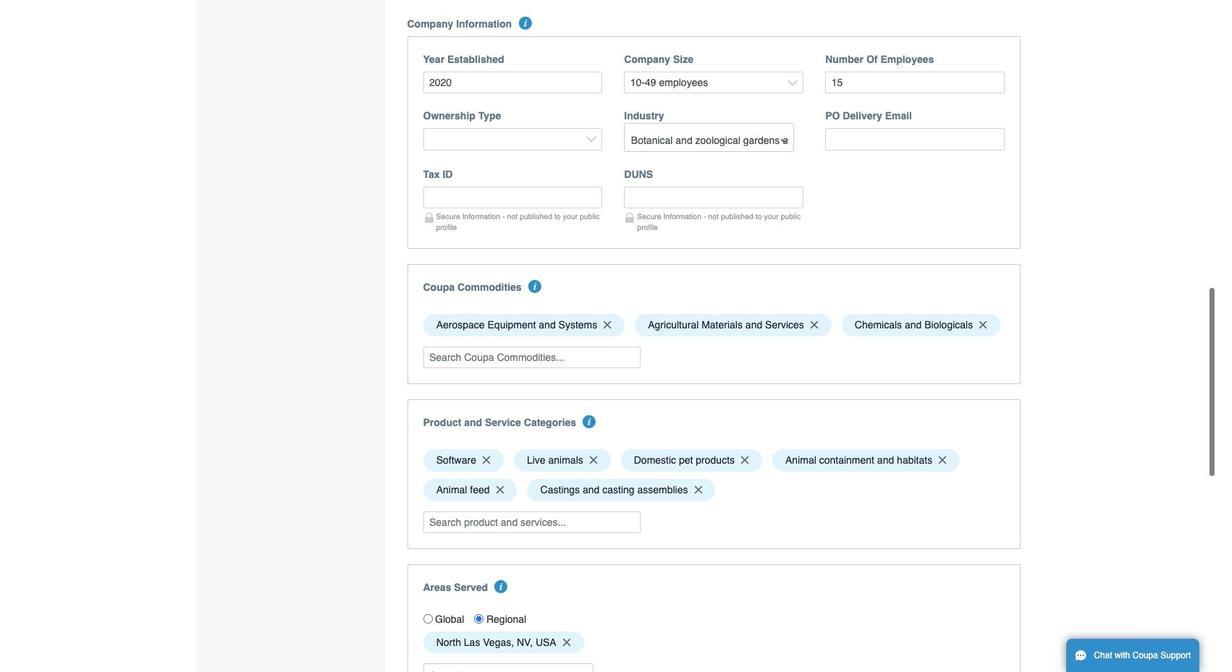 Task type: describe. For each thing, give the bounding box(es) containing it.
2 vertical spatial additional information image
[[495, 581, 508, 594]]

option inside the selected areas list box
[[423, 632, 584, 654]]

additional information image for search product and services... field
[[583, 416, 596, 429]]

selected list box for search coupa commodities... field
[[418, 310, 1010, 340]]

additional information image for search coupa commodities... field
[[528, 280, 541, 293]]

Search Coupa Commodities... field
[[423, 346, 640, 369]]

Search product and services... field
[[423, 512, 640, 534]]

additional information image
[[519, 17, 532, 30]]

Search areas... text field
[[425, 665, 592, 673]]



Task type: vqa. For each thing, say whether or not it's contained in the screenshot.
first is from the bottom
no



Task type: locate. For each thing, give the bounding box(es) containing it.
0 vertical spatial additional information image
[[528, 280, 541, 293]]

None text field
[[423, 72, 603, 94], [825, 72, 1005, 94], [825, 128, 1005, 150], [423, 187, 603, 209], [423, 72, 603, 94], [825, 72, 1005, 94], [825, 128, 1005, 150], [423, 187, 603, 209]]

option
[[423, 314, 625, 336], [635, 314, 831, 336], [842, 314, 1000, 336], [423, 450, 504, 472], [514, 450, 611, 472], [621, 450, 762, 472], [772, 450, 960, 472], [423, 479, 517, 501], [527, 479, 715, 501], [423, 632, 584, 654]]

1 horizontal spatial additional information image
[[528, 280, 541, 293]]

2 horizontal spatial additional information image
[[583, 416, 596, 429]]

0 vertical spatial selected list box
[[418, 310, 1010, 340]]

0 horizontal spatial additional information image
[[495, 581, 508, 594]]

selected areas list box
[[418, 628, 1010, 658]]

None text field
[[624, 187, 804, 209]]

Select an Option text field
[[626, 129, 793, 151]]

1 selected list box from the top
[[418, 310, 1010, 340]]

1 vertical spatial additional information image
[[583, 416, 596, 429]]

selected list box
[[418, 310, 1010, 340], [418, 446, 1010, 505]]

selected list box for search product and services... field
[[418, 446, 1010, 505]]

None radio
[[423, 615, 433, 624], [475, 615, 484, 624], [423, 615, 433, 624], [475, 615, 484, 624]]

2 selected list box from the top
[[418, 446, 1010, 505]]

additional information image
[[528, 280, 541, 293], [583, 416, 596, 429], [495, 581, 508, 594]]

1 vertical spatial selected list box
[[418, 446, 1010, 505]]



